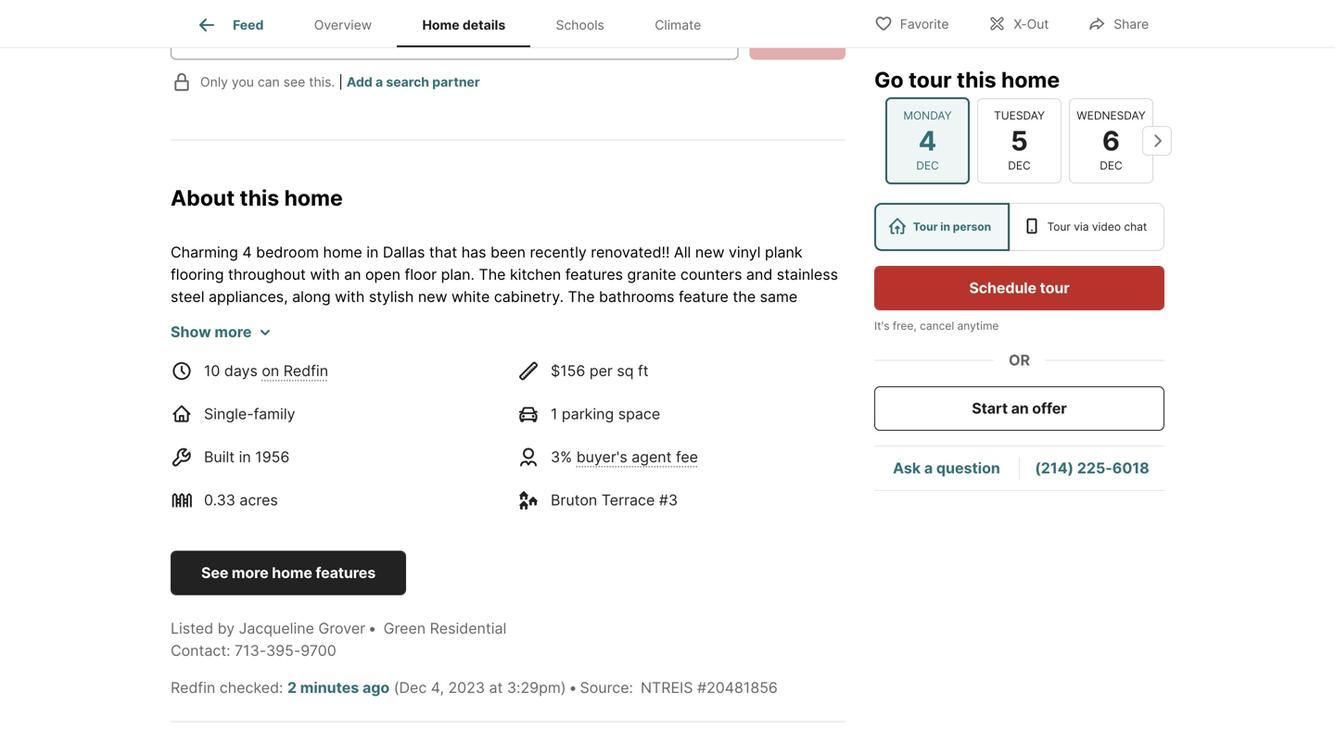 Task type: vqa. For each thing, say whether or not it's contained in the screenshot.
the 0.33 acres
yes



Task type: locate. For each thing, give the bounding box(es) containing it.
features up "grover"
[[316, 564, 376, 583]]

3 dec from the left
[[1100, 159, 1123, 173]]

1 vertical spatial tour
[[1040, 279, 1070, 297]]

0 horizontal spatial redfin
[[171, 679, 215, 698]]

$156
[[551, 362, 586, 380]]

details
[[463, 17, 506, 33]]

with up along
[[310, 266, 340, 284]]

1 vertical spatial 4
[[242, 243, 252, 262]]

4,
[[431, 679, 444, 698]]

the up yard
[[733, 288, 756, 306]]

all
[[674, 243, 691, 262]]

charming
[[171, 243, 238, 262]]

more inside show more dropdown button
[[215, 323, 252, 341]]

in left person
[[941, 220, 951, 234]]

redfin right on
[[284, 362, 328, 380]]

1 horizontal spatial 4
[[919, 125, 937, 157]]

&
[[330, 333, 339, 351]]

0 vertical spatial family
[[284, 333, 326, 351]]

0 vertical spatial new
[[696, 243, 725, 262]]

the down been
[[479, 266, 506, 284]]

0 horizontal spatial an
[[344, 266, 361, 284]]

0 vertical spatial more
[[215, 323, 252, 341]]

dec down 6
[[1100, 159, 1123, 173]]

ask a question
[[893, 460, 1001, 478]]

home up jacqueline
[[272, 564, 312, 583]]

more inside 'see more home features' button
[[232, 564, 269, 583]]

share
[[1114, 16, 1149, 32]]

0 vertical spatial 4
[[919, 125, 937, 157]]

0 vertical spatial the
[[733, 288, 756, 306]]

person
[[953, 220, 992, 234]]

1 dec from the left
[[917, 159, 939, 173]]

listed
[[171, 620, 213, 638]]

0 vertical spatial features
[[566, 266, 623, 284]]

and
[[747, 266, 773, 284], [290, 310, 316, 328], [643, 310, 669, 328]]

1 vertical spatial an
[[1012, 400, 1029, 418]]

5
[[1011, 125, 1029, 157]]

1 horizontal spatial counters
[[681, 266, 742, 284]]

list box
[[875, 203, 1165, 251]]

an
[[344, 266, 361, 284], [1012, 400, 1029, 418]]

this up tuesday
[[957, 67, 997, 93]]

tour
[[909, 67, 952, 93], [1040, 279, 1070, 297]]

ask a question link
[[893, 460, 1001, 478]]

ago
[[363, 679, 390, 698]]

ntreis
[[641, 679, 693, 698]]

green
[[384, 620, 426, 638]]

days
[[224, 362, 258, 380]]

4 inside charming 4 bedroom home in dallas that has been recently renovated!! all new vinyl plank flooring throughout with an open floor plan. the kitchen features granite counters and stainless steel appliances, along with stylish new white cabinetry. the bathrooms feature the same granite counters and subway tile backsplash. enjoy the back porch and fenced in yard for gatherings with family & friends.
[[242, 243, 252, 262]]

1 horizontal spatial the
[[733, 288, 756, 306]]

via
[[1074, 220, 1089, 234]]

1 horizontal spatial features
[[566, 266, 623, 284]]

save
[[780, 28, 815, 46]]

redfin checked: 2 minutes ago (dec 4, 2023 at 3:29pm) • source: ntreis # 20481856
[[171, 679, 778, 698]]

family left &
[[284, 333, 326, 351]]

(214)
[[1035, 460, 1074, 478]]

dec inside tuesday 5 dec
[[1009, 159, 1031, 173]]

x-out
[[1014, 16, 1049, 32]]

2 horizontal spatial and
[[747, 266, 773, 284]]

new right all
[[696, 243, 725, 262]]

on redfin link
[[262, 362, 328, 380]]

2 dec from the left
[[1009, 159, 1031, 173]]

an left the "open"
[[344, 266, 361, 284]]

tour right schedule
[[1040, 279, 1070, 297]]

tour up monday
[[909, 67, 952, 93]]

this right "about"
[[240, 185, 279, 211]]

free,
[[893, 320, 917, 333]]

0.33
[[204, 492, 236, 510]]

partner
[[433, 74, 480, 90]]

wednesday
[[1077, 109, 1146, 122]]

tour left via
[[1048, 220, 1071, 234]]

dec for 6
[[1100, 159, 1123, 173]]

tour left person
[[913, 220, 938, 234]]

9700
[[301, 642, 337, 660]]

along
[[292, 288, 331, 306]]

at
[[489, 679, 503, 698]]

ft
[[638, 362, 649, 380]]

1 vertical spatial •
[[569, 679, 577, 698]]

granite up 'bathrooms' at the top of page
[[628, 266, 677, 284]]

climate tab
[[630, 3, 727, 47]]

0 horizontal spatial features
[[316, 564, 376, 583]]

more
[[215, 323, 252, 341], [232, 564, 269, 583]]

counters down appliances,
[[224, 310, 286, 328]]

x-out button
[[972, 4, 1065, 42]]

an left the offer
[[1012, 400, 1029, 418]]

4 down monday
[[919, 125, 937, 157]]

1 vertical spatial the
[[568, 288, 595, 306]]

0 horizontal spatial this
[[240, 185, 279, 211]]

1 vertical spatial more
[[232, 564, 269, 583]]

more down appliances,
[[215, 323, 252, 341]]

vinyl
[[729, 243, 761, 262]]

0 vertical spatial this
[[957, 67, 997, 93]]

this.
[[309, 74, 335, 90]]

with
[[310, 266, 340, 284], [335, 288, 365, 306], [250, 333, 280, 351]]

features inside button
[[316, 564, 376, 583]]

dec for 5
[[1009, 159, 1031, 173]]

see
[[201, 564, 228, 583]]

0 horizontal spatial dec
[[917, 159, 939, 173]]

home up along
[[323, 243, 362, 262]]

1 tour from the left
[[913, 220, 938, 234]]

granite down steel on the top of the page
[[171, 310, 220, 328]]

stainless
[[777, 266, 839, 284]]

0 vertical spatial counters
[[681, 266, 742, 284]]

0 vertical spatial redfin
[[284, 362, 328, 380]]

1 horizontal spatial this
[[957, 67, 997, 93]]

1 horizontal spatial tour
[[1048, 220, 1071, 234]]

None button
[[886, 97, 970, 185], [978, 98, 1062, 184], [1070, 98, 1154, 184], [886, 97, 970, 185], [978, 98, 1062, 184], [1070, 98, 1154, 184]]

more for show
[[215, 323, 252, 341]]

dec down 5
[[1009, 159, 1031, 173]]

monday
[[904, 109, 952, 122]]

1 horizontal spatial redfin
[[284, 362, 328, 380]]

dec down monday
[[917, 159, 939, 173]]

more right the see
[[232, 564, 269, 583]]

dec inside monday 4 dec
[[917, 159, 939, 173]]

and down 'bathrooms' at the top of page
[[643, 310, 669, 328]]

1956
[[255, 448, 290, 467]]

0 horizontal spatial 4
[[242, 243, 252, 262]]

family
[[284, 333, 326, 351], [254, 405, 295, 423]]

1 horizontal spatial dec
[[1009, 159, 1031, 173]]

tour for schedule
[[1040, 279, 1070, 297]]

home details tab
[[397, 3, 531, 47]]

schools tab
[[531, 3, 630, 47]]

start
[[972, 400, 1008, 418]]

home inside charming 4 bedroom home in dallas that has been recently renovated!! all new vinyl plank flooring throughout with an open floor plan. the kitchen features granite counters and stainless steel appliances, along with stylish new white cabinetry. the bathrooms feature the same granite counters and subway tile backsplash. enjoy the back porch and fenced in yard for gatherings with family & friends.
[[323, 243, 362, 262]]

tour for tour via video chat
[[1048, 220, 1071, 234]]

0 vertical spatial an
[[344, 266, 361, 284]]

per
[[590, 362, 613, 380]]

0 horizontal spatial counters
[[224, 310, 286, 328]]

features down recently
[[566, 266, 623, 284]]

steel
[[171, 288, 205, 306]]

tour via video chat option
[[1010, 203, 1165, 251]]

1 vertical spatial the
[[533, 310, 556, 328]]

overview tab
[[289, 3, 397, 47]]

start an offer
[[972, 400, 1067, 418]]

0 horizontal spatial granite
[[171, 310, 220, 328]]

home up tuesday
[[1002, 67, 1060, 93]]

0 vertical spatial the
[[479, 266, 506, 284]]

0 horizontal spatial the
[[533, 310, 556, 328]]

dec
[[917, 159, 939, 173], [1009, 159, 1031, 173], [1100, 159, 1123, 173]]

bathrooms
[[599, 288, 675, 306]]

contact:
[[171, 642, 231, 660]]

2 minutes ago link
[[288, 679, 390, 698], [288, 679, 390, 698]]

bruton
[[551, 492, 598, 510]]

10 days on redfin
[[204, 362, 328, 380]]

and down along
[[290, 310, 316, 328]]

checked:
[[220, 679, 283, 698]]

dec inside wednesday 6 dec
[[1100, 159, 1123, 173]]

0 horizontal spatial a
[[376, 74, 383, 90]]

home up bedroom
[[284, 185, 343, 211]]

anytime
[[958, 320, 999, 333]]

chat
[[1125, 220, 1148, 234]]

10
[[204, 362, 220, 380]]

only you can see this.
[[200, 74, 335, 90]]

1 horizontal spatial tour
[[1040, 279, 1070, 297]]

see more home features
[[201, 564, 376, 583]]

open
[[365, 266, 401, 284]]

add a search partner button
[[347, 74, 480, 90]]

counters up feature
[[681, 266, 742, 284]]

• right "grover"
[[368, 620, 377, 638]]

2 tour from the left
[[1048, 220, 1071, 234]]

new down floor
[[418, 288, 448, 306]]

plank
[[765, 243, 803, 262]]

the
[[479, 266, 506, 284], [568, 288, 595, 306]]

0 vertical spatial granite
[[628, 266, 677, 284]]

and down vinyl
[[747, 266, 773, 284]]

tour inside option
[[913, 220, 938, 234]]

tour inside schedule tour button
[[1040, 279, 1070, 297]]

0 vertical spatial tour
[[909, 67, 952, 93]]

with up the 10 days on redfin
[[250, 333, 280, 351]]

in right built in the left bottom of the page
[[239, 448, 251, 467]]

tuesday 5 dec
[[994, 109, 1045, 173]]

dec for 4
[[917, 159, 939, 173]]

• left source:
[[569, 679, 577, 698]]

0 horizontal spatial tour
[[909, 67, 952, 93]]

tour inside option
[[1048, 220, 1071, 234]]

1 vertical spatial counters
[[224, 310, 286, 328]]

with up subway
[[335, 288, 365, 306]]

1 horizontal spatial an
[[1012, 400, 1029, 418]]

4 for bedroom
[[242, 243, 252, 262]]

an inside charming 4 bedroom home in dallas that has been recently renovated!! all new vinyl plank flooring throughout with an open floor plan. the kitchen features granite counters and stainless steel appliances, along with stylish new white cabinetry. the bathrooms feature the same granite counters and subway tile backsplash. enjoy the back porch and fenced in yard for gatherings with family & friends.
[[344, 266, 361, 284]]

tab list
[[171, 0, 742, 47]]

1 horizontal spatial •
[[569, 679, 577, 698]]

home
[[1002, 67, 1060, 93], [284, 185, 343, 211], [323, 243, 362, 262], [272, 564, 312, 583]]

stylish
[[369, 288, 414, 306]]

the down cabinetry.
[[533, 310, 556, 328]]

1 vertical spatial features
[[316, 564, 376, 583]]

see more home features button
[[171, 551, 406, 596]]

back
[[560, 310, 594, 328]]

redfin down contact:
[[171, 679, 215, 698]]

1 horizontal spatial and
[[643, 310, 669, 328]]

a right add
[[376, 74, 383, 90]]

counters
[[681, 266, 742, 284], [224, 310, 286, 328]]

the up 'back'
[[568, 288, 595, 306]]

family up 1956 on the bottom left of the page
[[254, 405, 295, 423]]

4 inside monday 4 dec
[[919, 125, 937, 157]]

see
[[284, 74, 305, 90]]

(dec
[[394, 679, 427, 698]]

acres
[[240, 492, 278, 510]]

#
[[698, 679, 707, 698]]

a right ask
[[925, 460, 933, 478]]

1 vertical spatial new
[[418, 288, 448, 306]]

feature
[[679, 288, 729, 306]]

tile
[[378, 310, 399, 328]]

search
[[386, 74, 430, 90]]

(214) 225-6018
[[1035, 460, 1150, 478]]

2 horizontal spatial dec
[[1100, 159, 1123, 173]]

1 vertical spatial a
[[925, 460, 933, 478]]

1 vertical spatial this
[[240, 185, 279, 211]]

0 horizontal spatial tour
[[913, 220, 938, 234]]

plan.
[[441, 266, 475, 284]]

0 vertical spatial •
[[368, 620, 377, 638]]

4 up throughout
[[242, 243, 252, 262]]

3% buyer's agent fee
[[551, 448, 698, 467]]



Task type: describe. For each thing, give the bounding box(es) containing it.
home details
[[422, 17, 506, 33]]

share button
[[1073, 4, 1165, 42]]

white
[[452, 288, 490, 306]]

you
[[232, 74, 254, 90]]

0 horizontal spatial •
[[368, 620, 377, 638]]

home inside button
[[272, 564, 312, 583]]

features inside charming 4 bedroom home in dallas that has been recently renovated!! all new vinyl plank flooring throughout with an open floor plan. the kitchen features granite counters and stainless steel appliances, along with stylish new white cabinetry. the bathrooms feature the same granite counters and subway tile backsplash. enjoy the back porch and fenced in yard for gatherings with family & friends.
[[566, 266, 623, 284]]

| add a search partner
[[339, 74, 480, 90]]

floor
[[405, 266, 437, 284]]

schools
[[556, 17, 605, 33]]

monday 4 dec
[[904, 109, 952, 173]]

fee
[[676, 448, 698, 467]]

enjoy
[[491, 310, 529, 328]]

1 horizontal spatial granite
[[628, 266, 677, 284]]

list box containing tour in person
[[875, 203, 1165, 251]]

video
[[1093, 220, 1121, 234]]

tuesday
[[994, 109, 1045, 122]]

schedule tour button
[[875, 266, 1165, 311]]

appliances,
[[209, 288, 288, 306]]

friends.
[[343, 333, 396, 351]]

family inside charming 4 bedroom home in dallas that has been recently renovated!! all new vinyl plank flooring throughout with an open floor plan. the kitchen features granite counters and stainless steel appliances, along with stylish new white cabinetry. the bathrooms feature the same granite counters and subway tile backsplash. enjoy the back porch and fenced in yard for gatherings with family & friends.
[[284, 333, 326, 351]]

source:
[[580, 679, 633, 698]]

more for see
[[232, 564, 269, 583]]

bedroom
[[256, 243, 319, 262]]

parking
[[562, 405, 614, 423]]

add
[[347, 74, 373, 90]]

0 horizontal spatial new
[[418, 288, 448, 306]]

tab list containing feed
[[171, 0, 742, 47]]

contact: 713-395-9700
[[171, 642, 337, 660]]

gatherings
[[171, 333, 246, 351]]

wednesday 6 dec
[[1077, 109, 1146, 173]]

cancel
[[920, 320, 955, 333]]

yard
[[742, 310, 773, 328]]

713-
[[235, 642, 266, 660]]

1 horizontal spatial the
[[568, 288, 595, 306]]

buyer's
[[577, 448, 628, 467]]

show more
[[171, 323, 252, 341]]

favorite button
[[859, 4, 965, 42]]

in left yard
[[726, 310, 738, 328]]

2023
[[448, 679, 485, 698]]

same
[[760, 288, 798, 306]]

sq
[[617, 362, 634, 380]]

it's free, cancel anytime
[[875, 320, 999, 333]]

or
[[1009, 352, 1031, 370]]

an inside button
[[1012, 400, 1029, 418]]

start an offer button
[[875, 387, 1165, 431]]

feed
[[233, 17, 264, 33]]

tour for tour in person
[[913, 220, 938, 234]]

go tour this home
[[875, 67, 1060, 93]]

home
[[422, 17, 460, 33]]

in up the "open"
[[367, 243, 379, 262]]

0 vertical spatial with
[[310, 266, 340, 284]]

show
[[171, 323, 211, 341]]

(214) 225-6018 link
[[1035, 460, 1150, 478]]

show more button
[[171, 321, 270, 344]]

0 horizontal spatial and
[[290, 310, 316, 328]]

1 vertical spatial redfin
[[171, 679, 215, 698]]

built
[[204, 448, 235, 467]]

renovated!!
[[591, 243, 670, 262]]

kitchen
[[510, 266, 561, 284]]

Add a comment... text field
[[186, 26, 723, 48]]

next image
[[1143, 126, 1172, 156]]

for
[[777, 310, 796, 328]]

6018
[[1113, 460, 1150, 478]]

question
[[937, 460, 1001, 478]]

tour in person option
[[875, 203, 1010, 251]]

dallas
[[383, 243, 425, 262]]

1
[[551, 405, 558, 423]]

throughout
[[228, 266, 306, 284]]

1 vertical spatial with
[[335, 288, 365, 306]]

buyer's agent fee link
[[577, 448, 698, 467]]

tour for go
[[909, 67, 952, 93]]

ask
[[893, 460, 921, 478]]

1 horizontal spatial a
[[925, 460, 933, 478]]

go
[[875, 67, 904, 93]]

1 vertical spatial granite
[[171, 310, 220, 328]]

recently
[[530, 243, 587, 262]]

that
[[429, 243, 457, 262]]

about
[[171, 185, 235, 211]]

listed by jacqueline grover • green residential
[[171, 620, 507, 638]]

0 vertical spatial a
[[376, 74, 383, 90]]

x-
[[1014, 16, 1027, 32]]

|
[[339, 74, 343, 90]]

0 horizontal spatial the
[[479, 266, 506, 284]]

agent
[[632, 448, 672, 467]]

2 vertical spatial with
[[250, 333, 280, 351]]

2
[[288, 679, 297, 698]]

4 for dec
[[919, 125, 937, 157]]

in inside option
[[941, 220, 951, 234]]

feed link
[[196, 14, 264, 36]]

$156 per sq ft
[[551, 362, 649, 380]]

residential
[[430, 620, 507, 638]]

it's
[[875, 320, 890, 333]]

grover
[[319, 620, 366, 638]]

fenced
[[673, 310, 721, 328]]

minutes
[[300, 679, 359, 698]]

overview
[[314, 17, 372, 33]]

1 vertical spatial family
[[254, 405, 295, 423]]

backsplash.
[[403, 310, 487, 328]]

built in 1956
[[204, 448, 290, 467]]

1 horizontal spatial new
[[696, 243, 725, 262]]



